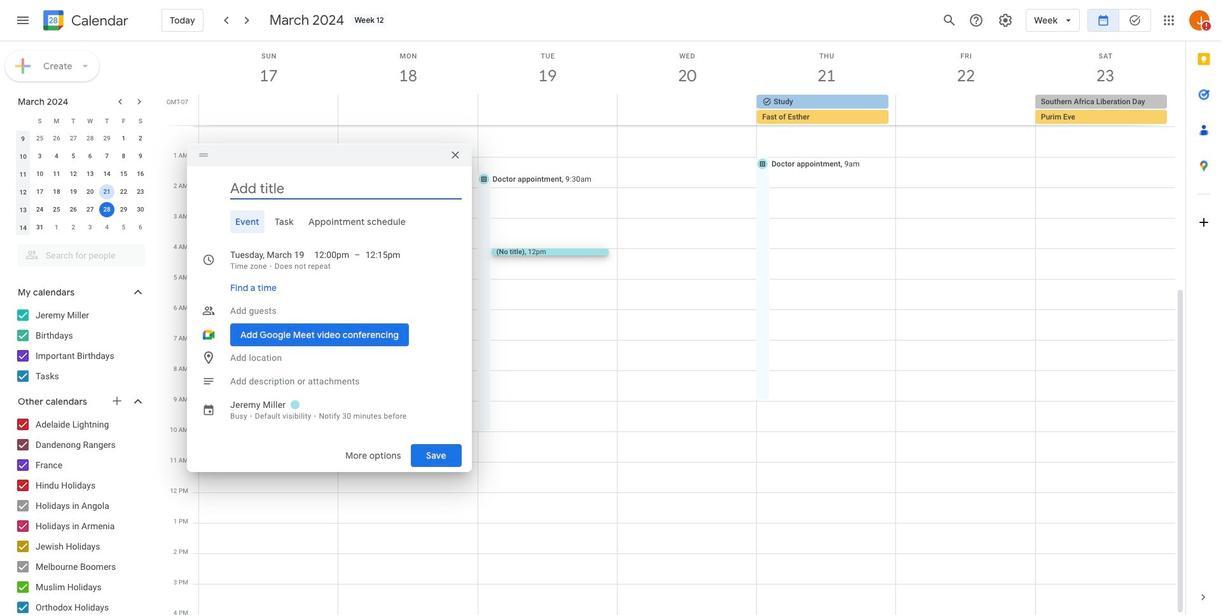 Task type: vqa. For each thing, say whether or not it's contained in the screenshot.
24 Element
yes



Task type: describe. For each thing, give the bounding box(es) containing it.
5 element
[[66, 149, 81, 164]]

april 2 element
[[66, 220, 81, 235]]

april 6 element
[[133, 220, 148, 235]]

31 element
[[32, 220, 47, 235]]

8 element
[[116, 149, 131, 164]]

february 28 element
[[82, 131, 98, 146]]

19 element
[[66, 184, 81, 200]]

14 element
[[99, 167, 115, 182]]

february 25 element
[[32, 131, 47, 146]]

9 element
[[133, 149, 148, 164]]

18 element
[[49, 184, 64, 200]]

1 horizontal spatial tab list
[[1186, 41, 1221, 580]]

7 element
[[99, 149, 115, 164]]

february 27 element
[[66, 131, 81, 146]]

6 element
[[82, 149, 98, 164]]

10 element
[[32, 167, 47, 182]]

Search for people text field
[[25, 244, 137, 267]]

26 element
[[66, 202, 81, 217]]

21 element
[[99, 184, 115, 200]]

april 4 element
[[99, 220, 115, 235]]

1 element
[[116, 131, 131, 146]]

16 element
[[133, 167, 148, 182]]

24 element
[[32, 202, 47, 217]]

28, today element
[[99, 202, 115, 217]]

add other calendars image
[[111, 395, 123, 408]]

march 2024 grid
[[12, 112, 149, 237]]

row group inside march 2024 grid
[[15, 130, 149, 237]]

april 1 element
[[49, 220, 64, 235]]

february 26 element
[[49, 131, 64, 146]]



Task type: locate. For each thing, give the bounding box(es) containing it.
3 element
[[32, 149, 47, 164]]

main drawer image
[[15, 13, 31, 28]]

april 3 element
[[82, 220, 98, 235]]

Add title text field
[[230, 179, 462, 198]]

column header
[[15, 112, 31, 130]]

row
[[193, 95, 1185, 125], [15, 112, 149, 130], [15, 130, 149, 148], [15, 148, 149, 165], [15, 165, 149, 183], [15, 183, 149, 201], [15, 201, 149, 219], [15, 219, 149, 237]]

27 element
[[82, 202, 98, 217]]

row group
[[15, 130, 149, 237]]

11 element
[[49, 167, 64, 182]]

cell
[[199, 95, 338, 125], [338, 95, 478, 125], [478, 95, 617, 125], [617, 95, 756, 125], [756, 95, 896, 125], [896, 95, 1035, 125], [1035, 95, 1175, 125], [98, 183, 115, 201], [98, 201, 115, 219]]

15 element
[[116, 167, 131, 182]]

heading
[[69, 13, 128, 28]]

20 element
[[82, 184, 98, 200]]

22 element
[[116, 184, 131, 200]]

0 horizontal spatial tab list
[[197, 210, 462, 233]]

4 element
[[49, 149, 64, 164]]

heading inside calendar element
[[69, 13, 128, 28]]

23 element
[[133, 184, 148, 200]]

2 element
[[133, 131, 148, 146]]

column header inside march 2024 grid
[[15, 112, 31, 130]]

12 element
[[66, 167, 81, 182]]

calendar element
[[41, 8, 128, 36]]

13 element
[[82, 167, 98, 182]]

grid
[[163, 41, 1185, 616]]

my calendars list
[[3, 305, 158, 387]]

17 element
[[32, 184, 47, 200]]

25 element
[[49, 202, 64, 217]]

None search field
[[0, 239, 158, 267]]

settings menu image
[[998, 13, 1013, 28]]

april 5 element
[[116, 220, 131, 235]]

february 29 element
[[99, 131, 115, 146]]

29 element
[[116, 202, 131, 217]]

to element
[[354, 248, 360, 261]]

tab list
[[1186, 41, 1221, 580], [197, 210, 462, 233]]

30 element
[[133, 202, 148, 217]]

other calendars list
[[3, 415, 158, 616]]



